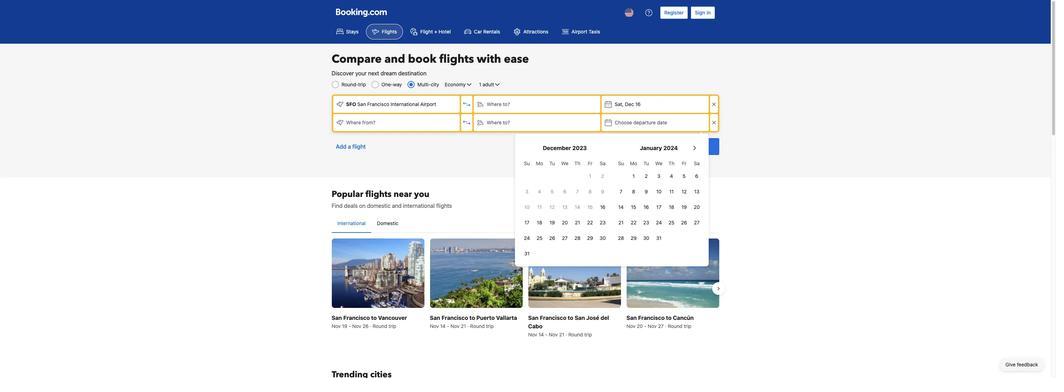 Task type: locate. For each thing, give the bounding box(es) containing it.
1 15 from the left
[[588, 204, 593, 210]]

1 horizontal spatial international
[[391, 101, 419, 107]]

1 vertical spatial 27
[[562, 235, 568, 241]]

1 horizontal spatial 8
[[633, 189, 636, 195]]

3
[[658, 173, 661, 179], [526, 189, 529, 195]]

airport taxis
[[572, 29, 601, 35]]

3 to from the left
[[568, 315, 574, 321]]

0 horizontal spatial 18
[[537, 220, 543, 226]]

28 inside option
[[618, 235, 624, 241]]

4 January 2024 checkbox
[[666, 169, 678, 183]]

0 vertical spatial 12
[[682, 189, 687, 195]]

car rentals link
[[458, 24, 506, 39]]

1 vertical spatial flights
[[366, 189, 392, 200]]

26 for 26 checkbox
[[550, 235, 556, 241]]

cancún
[[673, 315, 694, 321]]

1 9 from the left
[[602, 189, 605, 195]]

13
[[695, 189, 700, 195], [563, 204, 568, 210]]

2 vertical spatial flights
[[436, 203, 452, 209]]

31 down 24 december 2023 checkbox
[[525, 251, 530, 257]]

6 December 2023 checkbox
[[559, 185, 572, 199]]

0 horizontal spatial 31
[[525, 251, 530, 257]]

0 horizontal spatial su
[[524, 160, 530, 166]]

28 right 27 "option"
[[575, 235, 581, 241]]

to inside the san francisco to cancún nov 20 - nov 27 · round trip
[[666, 315, 672, 321]]

1 sa from the left
[[600, 160, 606, 166]]

fr up 1 december 2023 checkbox
[[588, 160, 593, 166]]

1 horizontal spatial 13
[[695, 189, 700, 195]]

san francisco to vancouver nov 19 - nov 26 · round trip
[[332, 315, 407, 329]]

27 for 27 option at right
[[694, 220, 700, 226]]

7 for 7 checkbox
[[576, 189, 579, 195]]

29 inside checkbox
[[587, 235, 594, 241]]

ease
[[504, 51, 529, 67]]

where to?
[[487, 101, 510, 107], [487, 119, 510, 125]]

1 30 from the left
[[600, 235, 606, 241]]

5 inside checkbox
[[683, 173, 686, 179]]

on
[[359, 203, 366, 209]]

1 we from the left
[[562, 160, 569, 166]]

1 vertical spatial 19
[[550, 220, 555, 226]]

where from? button
[[333, 114, 460, 131]]

sa up 6 january 2024 checkbox
[[694, 160, 700, 166]]

2 30 from the left
[[644, 235, 650, 241]]

1 vertical spatial where to? button
[[474, 114, 601, 131]]

grid for january
[[615, 157, 704, 245]]

1 horizontal spatial 20
[[637, 323, 643, 329]]

12 right 11 option
[[550, 204, 555, 210]]

22 right 21 checkbox
[[631, 220, 637, 226]]

0 vertical spatial 20
[[694, 204, 700, 210]]

28 January 2024 checkbox
[[615, 231, 628, 245]]

18 right 17 january 2024 checkbox
[[669, 204, 675, 210]]

san inside san francisco to puerto vallarta nov 14 - nov 21 · round trip
[[430, 315, 441, 321]]

to for cancún
[[666, 315, 672, 321]]

9 inside option
[[645, 189, 648, 195]]

round
[[373, 323, 388, 329], [470, 323, 485, 329], [668, 323, 683, 329], [569, 332, 583, 338]]

· inside the san francisco to cancún nov 20 - nov 27 · round trip
[[666, 323, 667, 329]]

2 29 from the left
[[631, 235, 637, 241]]

region
[[326, 236, 725, 341]]

10 left 11 option
[[525, 204, 530, 210]]

20 inside checkbox
[[562, 220, 568, 226]]

to for puerto
[[470, 315, 475, 321]]

19 for 19 option
[[682, 204, 687, 210]]

flight + hotel link
[[405, 24, 457, 39]]

21 inside san francisco to san josé del cabo nov 14 - nov 21 · round trip
[[560, 332, 565, 338]]

0 horizontal spatial international
[[338, 220, 366, 226]]

sign
[[695, 10, 706, 16]]

2 vertical spatial 20
[[637, 323, 643, 329]]

fr
[[588, 160, 593, 166], [682, 160, 687, 166]]

0 horizontal spatial 29
[[587, 235, 594, 241]]

23 right 22 january 2024 'checkbox'
[[644, 220, 650, 226]]

12 right 11 checkbox at the right of page
[[682, 189, 687, 195]]

0 horizontal spatial th
[[575, 160, 581, 166]]

1 December 2023 checkbox
[[584, 169, 597, 183]]

22 for 22 december 2023 'option'
[[588, 220, 593, 226]]

18 for 18 december 2023 option
[[537, 220, 543, 226]]

1 horizontal spatial grid
[[615, 157, 704, 245]]

16 for 16 january 2024 option
[[644, 204, 649, 210]]

francisco for san francisco to vancouver
[[344, 315, 370, 321]]

6
[[696, 173, 699, 179], [564, 189, 567, 195]]

-
[[349, 323, 351, 329], [447, 323, 450, 329], [645, 323, 647, 329], [546, 332, 548, 338]]

22 for 22 january 2024 'checkbox'
[[631, 220, 637, 226]]

3 inside option
[[526, 189, 529, 195]]

1 vertical spatial 17
[[525, 220, 530, 226]]

1 horizontal spatial 25
[[669, 220, 675, 226]]

0 horizontal spatial 28
[[575, 235, 581, 241]]

1 vertical spatial 5
[[551, 189, 554, 195]]

2 23 from the left
[[644, 220, 650, 226]]

16 inside 16 january 2024 option
[[644, 204, 649, 210]]

2 9 from the left
[[645, 189, 648, 195]]

san francisco to cancún image
[[627, 239, 720, 308]]

francisco inside the san francisco to cancún nov 20 - nov 27 · round trip
[[639, 315, 665, 321]]

8 right 7 january 2024 option
[[633, 189, 636, 195]]

2 where to? button from the top
[[474, 114, 601, 131]]

round inside san francisco to puerto vallarta nov 14 - nov 21 · round trip
[[470, 323, 485, 329]]

31 inside option
[[657, 235, 662, 241]]

1 horizontal spatial 15
[[631, 204, 637, 210]]

7 right "6 december 2023" checkbox
[[576, 189, 579, 195]]

16 for 16 option
[[600, 204, 606, 210]]

0 horizontal spatial 10
[[525, 204, 530, 210]]

mo for january
[[631, 160, 638, 166]]

19 for 19 checkbox
[[550, 220, 555, 226]]

international
[[403, 203, 435, 209]]

1 horizontal spatial 9
[[645, 189, 648, 195]]

round-
[[342, 81, 359, 87]]

1 to? from the top
[[503, 101, 510, 107]]

0 vertical spatial 25
[[669, 220, 675, 226]]

27
[[694, 220, 700, 226], [562, 235, 568, 241], [659, 323, 664, 329]]

23 inside checkbox
[[600, 220, 606, 226]]

1 grid from the left
[[521, 157, 609, 261]]

1 vertical spatial 10
[[525, 204, 530, 210]]

25 right "24 january 2024" checkbox
[[669, 220, 675, 226]]

14 inside san francisco to puerto vallarta nov 14 - nov 21 · round trip
[[441, 323, 446, 329]]

30 right 29 option in the right bottom of the page
[[644, 235, 650, 241]]

12
[[682, 189, 687, 195], [550, 204, 555, 210]]

francisco
[[367, 101, 390, 107], [344, 315, 370, 321], [442, 315, 468, 321], [540, 315, 567, 321], [639, 315, 665, 321]]

28 inside "checkbox"
[[575, 235, 581, 241]]

we down december 2023
[[562, 160, 569, 166]]

destination
[[399, 70, 427, 76]]

9 inside checkbox
[[602, 189, 605, 195]]

trip down cancún
[[684, 323, 692, 329]]

22
[[588, 220, 593, 226], [631, 220, 637, 226]]

1 horizontal spatial 7
[[620, 189, 623, 195]]

0 horizontal spatial we
[[562, 160, 569, 166]]

13 for 13 option
[[563, 204, 568, 210]]

2 horizontal spatial 20
[[694, 204, 700, 210]]

flights up the domestic
[[366, 189, 392, 200]]

26 inside san francisco to vancouver nov 19 - nov 26 · round trip
[[363, 323, 369, 329]]

2 7 from the left
[[620, 189, 623, 195]]

18 January 2024 checkbox
[[666, 200, 678, 214]]

26 December 2023 checkbox
[[546, 231, 559, 245]]

1 29 from the left
[[587, 235, 594, 241]]

3 inside option
[[658, 173, 661, 179]]

25 inside 25 checkbox
[[669, 220, 675, 226]]

2 fr from the left
[[682, 160, 687, 166]]

0 vertical spatial 26
[[682, 220, 688, 226]]

1 to from the left
[[371, 315, 377, 321]]

2 th from the left
[[669, 160, 675, 166]]

16 inside 16 option
[[600, 204, 606, 210]]

trip down josé on the right of the page
[[585, 332, 592, 338]]

1 vertical spatial 25
[[537, 235, 543, 241]]

1 horizontal spatial 2
[[645, 173, 648, 179]]

10 right 9 option
[[657, 189, 662, 195]]

to inside san francisco to vancouver nov 19 - nov 26 · round trip
[[371, 315, 377, 321]]

su up '3' option
[[524, 160, 530, 166]]

where for choose departure date
[[487, 119, 502, 125]]

1 vertical spatial 12
[[550, 204, 555, 210]]

fr for 2024
[[682, 160, 687, 166]]

25 right 24 december 2023 checkbox
[[537, 235, 543, 241]]

24 December 2023 checkbox
[[521, 231, 534, 245]]

2 where to? from the top
[[487, 119, 510, 125]]

airport down "multi-city"
[[421, 101, 436, 107]]

cabo
[[529, 323, 543, 330]]

san inside san francisco to vancouver nov 19 - nov 26 · round trip
[[332, 315, 342, 321]]

trip down vancouver on the bottom left of the page
[[389, 323, 397, 329]]

0 horizontal spatial 23
[[600, 220, 606, 226]]

round inside the san francisco to cancún nov 20 - nov 27 · round trip
[[668, 323, 683, 329]]

2 to? from the top
[[503, 119, 510, 125]]

popular
[[332, 189, 364, 200]]

2 tu from the left
[[644, 160, 649, 166]]

6 right 5 option
[[564, 189, 567, 195]]

5 inside option
[[551, 189, 554, 195]]

1 vertical spatial and
[[392, 203, 402, 209]]

18 for 18 january 2024 checkbox
[[669, 204, 675, 210]]

2 we from the left
[[656, 160, 663, 166]]

1 th from the left
[[575, 160, 581, 166]]

1 vertical spatial 20
[[562, 220, 568, 226]]

1 2 from the left
[[602, 173, 605, 179]]

1 horizontal spatial 18
[[669, 204, 675, 210]]

0 vertical spatial where to?
[[487, 101, 510, 107]]

25 inside 25 december 2023 checkbox
[[537, 235, 543, 241]]

1 mo from the left
[[536, 160, 544, 166]]

12 inside checkbox
[[682, 189, 687, 195]]

9 for 9 option
[[645, 189, 648, 195]]

0 horizontal spatial fr
[[588, 160, 593, 166]]

10 for 10 option
[[525, 204, 530, 210]]

1 January 2024 checkbox
[[628, 169, 640, 183]]

25
[[669, 220, 675, 226], [537, 235, 543, 241]]

0 horizontal spatial 6
[[564, 189, 567, 195]]

2 vertical spatial 26
[[363, 323, 369, 329]]

0 horizontal spatial grid
[[521, 157, 609, 261]]

flights right the international
[[436, 203, 452, 209]]

7 left 8 january 2024 checkbox
[[620, 189, 623, 195]]

2 horizontal spatial 26
[[682, 220, 688, 226]]

1 vertical spatial 6
[[564, 189, 567, 195]]

1 horizontal spatial 31
[[657, 235, 662, 241]]

11 inside checkbox
[[670, 189, 674, 195]]

17 for 17 january 2024 checkbox
[[657, 204, 662, 210]]

2 right 1 december 2023 checkbox
[[602, 173, 605, 179]]

nov
[[332, 323, 341, 329], [352, 323, 361, 329], [430, 323, 439, 329], [451, 323, 460, 329], [627, 323, 636, 329], [648, 323, 657, 329], [529, 332, 538, 338], [549, 332, 558, 338]]

19 inside option
[[682, 204, 687, 210]]

where to? for choose departure date
[[487, 119, 510, 125]]

0 vertical spatial 10
[[657, 189, 662, 195]]

0 horizontal spatial 26
[[363, 323, 369, 329]]

25 December 2023 checkbox
[[534, 231, 546, 245]]

15 right 14 december 2023 option
[[588, 204, 593, 210]]

international down deals
[[338, 220, 366, 226]]

1 horizontal spatial 16
[[636, 101, 641, 107]]

27 inside the san francisco to cancún nov 20 - nov 27 · round trip
[[659, 323, 664, 329]]

5 right the 4 january 2024 checkbox
[[683, 173, 686, 179]]

2 su from the left
[[618, 160, 624, 166]]

1 horizontal spatial fr
[[682, 160, 687, 166]]

we
[[562, 160, 569, 166], [656, 160, 663, 166]]

1 vertical spatial 3
[[526, 189, 529, 195]]

4 to from the left
[[666, 315, 672, 321]]

13 right 12 december 2023 checkbox
[[563, 204, 568, 210]]

tu up 2 option
[[644, 160, 649, 166]]

7 inside checkbox
[[576, 189, 579, 195]]

5 right 4 checkbox
[[551, 189, 554, 195]]

30 right 29 checkbox
[[600, 235, 606, 241]]

0 horizontal spatial sa
[[600, 160, 606, 166]]

3 right 2 option
[[658, 173, 661, 179]]

booking.com logo image
[[336, 8, 387, 17], [336, 8, 387, 17]]

vallarta
[[496, 315, 517, 321]]

to left cancún
[[666, 315, 672, 321]]

grid for december
[[521, 157, 609, 261]]

2 22 from the left
[[631, 220, 637, 226]]

to left vancouver on the bottom left of the page
[[371, 315, 377, 321]]

18 inside option
[[537, 220, 543, 226]]

10 inside option
[[525, 204, 530, 210]]

1 adult
[[479, 81, 494, 87]]

1 inside option
[[633, 173, 635, 179]]

2 sa from the left
[[694, 160, 700, 166]]

1 where to? from the top
[[487, 101, 510, 107]]

1 7 from the left
[[576, 189, 579, 195]]

11 inside option
[[538, 204, 542, 210]]

3 for '3' option
[[526, 189, 529, 195]]

19 January 2024 checkbox
[[678, 200, 691, 214]]

10
[[657, 189, 662, 195], [525, 204, 530, 210]]

17 January 2024 checkbox
[[653, 200, 666, 214]]

1 where to? button from the top
[[474, 96, 601, 113]]

th
[[575, 160, 581, 166], [669, 160, 675, 166]]

flights
[[440, 51, 474, 67], [366, 189, 392, 200], [436, 203, 452, 209]]

and
[[385, 51, 406, 67], [392, 203, 402, 209]]

0 vertical spatial 11
[[670, 189, 674, 195]]

2024
[[664, 145, 678, 151]]

26 inside option
[[682, 220, 688, 226]]

2 28 from the left
[[618, 235, 624, 241]]

1 adult button
[[479, 80, 502, 89]]

13 December 2023 checkbox
[[559, 200, 572, 214]]

where inside dropdown button
[[346, 119, 361, 125]]

27 inside option
[[694, 220, 700, 226]]

2 horizontal spatial 27
[[694, 220, 700, 226]]

8 inside 8 january 2024 checkbox
[[633, 189, 636, 195]]

8 inside the 8 checkbox
[[589, 189, 592, 195]]

1 horizontal spatial airport
[[572, 29, 588, 35]]

1 22 from the left
[[588, 220, 593, 226]]

0 horizontal spatial tu
[[550, 160, 555, 166]]

sa
[[600, 160, 606, 166], [694, 160, 700, 166]]

13 inside 13 option
[[695, 189, 700, 195]]

2 horizontal spatial 16
[[644, 204, 649, 210]]

sa for 2023
[[600, 160, 606, 166]]

1 horizontal spatial 26
[[550, 235, 556, 241]]

0 horizontal spatial airport
[[421, 101, 436, 107]]

9 right the 8 checkbox
[[602, 189, 605, 195]]

3 left 4 checkbox
[[526, 189, 529, 195]]

sat,
[[615, 101, 624, 107]]

31 right 30 january 2024 checkbox
[[657, 235, 662, 241]]

7
[[576, 189, 579, 195], [620, 189, 623, 195]]

24 right 23 option at the right bottom
[[656, 220, 662, 226]]

29 inside option
[[631, 235, 637, 241]]

7 inside option
[[620, 189, 623, 195]]

16 inside sat, dec 16 popup button
[[636, 101, 641, 107]]

economy
[[445, 81, 466, 87]]

· inside san francisco to san josé del cabo nov 14 - nov 21 · round trip
[[566, 332, 567, 338]]

grid
[[521, 157, 609, 261], [615, 157, 704, 245]]

28 left 29 option in the right bottom of the page
[[618, 235, 624, 241]]

francisco inside san francisco to vancouver nov 19 - nov 26 · round trip
[[344, 315, 370, 321]]

24 for 24 december 2023 checkbox
[[524, 235, 530, 241]]

flight
[[421, 29, 433, 35]]

19 inside checkbox
[[550, 220, 555, 226]]

4 right '3' option
[[538, 189, 542, 195]]

where to? button
[[474, 96, 601, 113], [474, 114, 601, 131]]

region containing san francisco to vancouver
[[326, 236, 725, 341]]

13 for 13 option at the right
[[695, 189, 700, 195]]

international up 'where from?' dropdown button
[[391, 101, 419, 107]]

11 for 11 option
[[538, 204, 542, 210]]

to for vancouver
[[371, 315, 377, 321]]

sign in
[[695, 10, 711, 16]]

14 January 2024 checkbox
[[615, 200, 628, 214]]

29 right 28 january 2024 option
[[631, 235, 637, 241]]

0 horizontal spatial 12
[[550, 204, 555, 210]]

0 vertical spatial 19
[[682, 204, 687, 210]]

0 horizontal spatial 27
[[562, 235, 568, 241]]

1 horizontal spatial sa
[[694, 160, 700, 166]]

add
[[336, 143, 347, 150]]

17 left 18 december 2023 option
[[525, 220, 530, 226]]

su for december
[[524, 160, 530, 166]]

0 vertical spatial 13
[[695, 189, 700, 195]]

1 vertical spatial 26
[[550, 235, 556, 241]]

2 8 from the left
[[633, 189, 636, 195]]

2 2 from the left
[[645, 173, 648, 179]]

tab list
[[332, 214, 720, 233]]

23 right 22 december 2023 'option'
[[600, 220, 606, 226]]

to left josé on the right of the page
[[568, 315, 574, 321]]

flights inside the compare and book flights with ease discover your next dream destination
[[440, 51, 474, 67]]

sfo san francisco international airport
[[346, 101, 436, 107]]

4 for the 4 january 2024 checkbox
[[670, 173, 674, 179]]

24
[[656, 220, 662, 226], [524, 235, 530, 241]]

san for san francisco to san josé del cabo
[[529, 315, 539, 321]]

0 vertical spatial 31
[[657, 235, 662, 241]]

where to? for sat, dec 16
[[487, 101, 510, 107]]

1 horizontal spatial 4
[[670, 173, 674, 179]]

23
[[600, 220, 606, 226], [644, 220, 650, 226]]

book
[[408, 51, 437, 67]]

1 vertical spatial 18
[[537, 220, 543, 226]]

2 to from the left
[[470, 315, 475, 321]]

multi-
[[418, 81, 431, 87]]

1 horizontal spatial 22
[[631, 220, 637, 226]]

0 vertical spatial 4
[[670, 173, 674, 179]]

1 horizontal spatial tu
[[644, 160, 649, 166]]

1 23 from the left
[[600, 220, 606, 226]]

to left 'puerto'
[[470, 315, 475, 321]]

fr up 5 january 2024 checkbox
[[682, 160, 687, 166]]

0 horizontal spatial 7
[[576, 189, 579, 195]]

and up dream
[[385, 51, 406, 67]]

1 horizontal spatial 11
[[670, 189, 674, 195]]

mo up '1 january 2024' option
[[631, 160, 638, 166]]

1 su from the left
[[524, 160, 530, 166]]

1 vertical spatial where to?
[[487, 119, 510, 125]]

0 vertical spatial to?
[[503, 101, 510, 107]]

0 vertical spatial 24
[[656, 220, 662, 226]]

12 for 12 december 2023 checkbox
[[550, 204, 555, 210]]

sa up 2 option
[[600, 160, 606, 166]]

11 December 2023 checkbox
[[534, 200, 546, 214]]

29
[[587, 235, 594, 241], [631, 235, 637, 241]]

1 horizontal spatial mo
[[631, 160, 638, 166]]

7 December 2023 checkbox
[[572, 185, 584, 199]]

0 horizontal spatial 2
[[602, 173, 605, 179]]

13 inside 13 option
[[563, 204, 568, 210]]

city
[[431, 81, 439, 87]]

francisco inside san francisco to puerto vallarta nov 14 - nov 21 · round trip
[[442, 315, 468, 321]]

francisco for san francisco to puerto vallarta
[[442, 315, 468, 321]]

18 inside checkbox
[[669, 204, 675, 210]]

san inside the san francisco to cancún nov 20 - nov 27 · round trip
[[627, 315, 637, 321]]

1 tu from the left
[[550, 160, 555, 166]]

0 horizontal spatial 25
[[537, 235, 543, 241]]

14 inside option
[[575, 204, 581, 210]]

9 right 8 january 2024 checkbox
[[645, 189, 648, 195]]

1 inside checkbox
[[589, 173, 592, 179]]

26 inside checkbox
[[550, 235, 556, 241]]

21
[[575, 220, 580, 226], [619, 220, 624, 226], [461, 323, 466, 329], [560, 332, 565, 338]]

4 right 3 option
[[670, 173, 674, 179]]

san
[[358, 101, 366, 107], [332, 315, 342, 321], [430, 315, 441, 321], [529, 315, 539, 321], [575, 315, 585, 321], [627, 315, 637, 321]]

1 horizontal spatial th
[[669, 160, 675, 166]]

trip inside san francisco to puerto vallarta nov 14 - nov 21 · round trip
[[486, 323, 494, 329]]

and inside the compare and book flights with ease discover your next dream destination
[[385, 51, 406, 67]]

francisco inside san francisco to san josé del cabo nov 14 - nov 21 · round trip
[[540, 315, 567, 321]]

sa for 2024
[[694, 160, 700, 166]]

to inside san francisco to puerto vallarta nov 14 - nov 21 · round trip
[[470, 315, 475, 321]]

15 right 14 option
[[631, 204, 637, 210]]

0 vertical spatial 27
[[694, 220, 700, 226]]

1 horizontal spatial su
[[618, 160, 624, 166]]

1 fr from the left
[[588, 160, 593, 166]]

17 right 16 january 2024 option
[[657, 204, 662, 210]]

28
[[575, 235, 581, 241], [618, 235, 624, 241]]

where from?
[[346, 119, 376, 125]]

0 horizontal spatial 15
[[588, 204, 593, 210]]

6 right 5 january 2024 checkbox
[[696, 173, 699, 179]]

8 right 7 checkbox
[[589, 189, 592, 195]]

1
[[479, 81, 482, 87], [589, 173, 592, 179], [633, 173, 635, 179]]

where
[[487, 101, 502, 107], [346, 119, 361, 125], [487, 119, 502, 125]]

22 inside 'option'
[[588, 220, 593, 226]]

24 left 25 december 2023 checkbox
[[524, 235, 530, 241]]

30 December 2023 checkbox
[[597, 231, 609, 245]]

24 for "24 january 2024" checkbox
[[656, 220, 662, 226]]

4 for 4 checkbox
[[538, 189, 542, 195]]

0 horizontal spatial 3
[[526, 189, 529, 195]]

31 inside checkbox
[[525, 251, 530, 257]]

2 mo from the left
[[631, 160, 638, 166]]

13 January 2024 checkbox
[[691, 185, 704, 199]]

22 right 21 option
[[588, 220, 593, 226]]

31 December 2023 checkbox
[[521, 247, 534, 261]]

31 January 2024 checkbox
[[653, 231, 666, 245]]

27 inside "option"
[[562, 235, 568, 241]]

29 right the "28" "checkbox"
[[587, 235, 594, 241]]

airport left the taxis
[[572, 29, 588, 35]]

where to? button for sat,
[[474, 96, 601, 113]]

15
[[588, 204, 593, 210], [631, 204, 637, 210]]

1 horizontal spatial 24
[[656, 220, 662, 226]]

th up the 4 january 2024 checkbox
[[669, 160, 675, 166]]

0 horizontal spatial 8
[[589, 189, 592, 195]]

trip down 'puerto'
[[486, 323, 494, 329]]

del
[[601, 315, 609, 321]]

19 December 2023 checkbox
[[546, 216, 559, 230]]

10 for 10 option
[[657, 189, 662, 195]]

december
[[543, 145, 571, 151]]

where to? button for choose
[[474, 114, 601, 131]]

tu down december
[[550, 160, 555, 166]]

and down near
[[392, 203, 402, 209]]

2 horizontal spatial 1
[[633, 173, 635, 179]]

16
[[636, 101, 641, 107], [600, 204, 606, 210], [644, 204, 649, 210]]

0 horizontal spatial 9
[[602, 189, 605, 195]]

2 grid from the left
[[615, 157, 704, 245]]

one-way
[[382, 81, 402, 87]]

2 15 from the left
[[631, 204, 637, 210]]

2 vertical spatial 19
[[342, 323, 348, 329]]

1 horizontal spatial 6
[[696, 173, 699, 179]]

su up 7 january 2024 option
[[618, 160, 624, 166]]

23 for 23 option at the right bottom
[[644, 220, 650, 226]]

register
[[665, 10, 684, 16]]

20 inside option
[[694, 204, 700, 210]]

1 horizontal spatial 1
[[589, 173, 592, 179]]

we up 3 option
[[656, 160, 663, 166]]

12 inside 12 december 2023 checkbox
[[550, 204, 555, 210]]

·
[[370, 323, 372, 329], [468, 323, 469, 329], [666, 323, 667, 329], [566, 332, 567, 338]]

29 December 2023 checkbox
[[584, 231, 597, 245]]

to?
[[503, 101, 510, 107], [503, 119, 510, 125]]

0 horizontal spatial 5
[[551, 189, 554, 195]]

10 inside option
[[657, 189, 662, 195]]

to inside san francisco to san josé del cabo nov 14 - nov 21 · round trip
[[568, 315, 574, 321]]

2 right '1 january 2024' option
[[645, 173, 648, 179]]

flights link
[[366, 24, 403, 39]]

23 January 2024 checkbox
[[640, 216, 653, 230]]

0 vertical spatial 6
[[696, 173, 699, 179]]

1 8 from the left
[[589, 189, 592, 195]]

18 right 17 checkbox
[[537, 220, 543, 226]]

13 right the 12 january 2024 checkbox
[[695, 189, 700, 195]]

22 inside 'checkbox'
[[631, 220, 637, 226]]

mo down december
[[536, 160, 544, 166]]

23 inside option
[[644, 220, 650, 226]]

2 vertical spatial 27
[[659, 323, 664, 329]]

flights up "economy" at left
[[440, 51, 474, 67]]

20 inside the san francisco to cancún nov 20 - nov 27 · round trip
[[637, 323, 643, 329]]

san for san francisco to vancouver
[[332, 315, 342, 321]]

1 horizontal spatial we
[[656, 160, 663, 166]]

1 28 from the left
[[575, 235, 581, 241]]

23 for the 23 december 2023 checkbox
[[600, 220, 606, 226]]

1 vertical spatial to?
[[503, 119, 510, 125]]

th down 2023
[[575, 160, 581, 166]]

1 horizontal spatial 28
[[618, 235, 624, 241]]



Task type: vqa. For each thing, say whether or not it's contained in the screenshot.


Task type: describe. For each thing, give the bounding box(es) containing it.
in
[[707, 10, 711, 16]]

+
[[435, 29, 438, 35]]

th for 2023
[[575, 160, 581, 166]]

30 for 30 january 2024 checkbox
[[644, 235, 650, 241]]

- inside san francisco to puerto vallarta nov 14 - nov 21 · round trip
[[447, 323, 450, 329]]

8 December 2023 checkbox
[[584, 185, 597, 199]]

vancouver
[[378, 315, 407, 321]]

we for january
[[656, 160, 663, 166]]

25 for 25 december 2023 checkbox
[[537, 235, 543, 241]]

· inside san francisco to vancouver nov 19 - nov 26 · round trip
[[370, 323, 372, 329]]

san francisco to cancún nov 20 - nov 27 · round trip
[[627, 315, 694, 329]]

adult
[[483, 81, 494, 87]]

7 for 7 january 2024 option
[[620, 189, 623, 195]]

8 for 8 january 2024 checkbox
[[633, 189, 636, 195]]

12 January 2024 checkbox
[[678, 185, 691, 199]]

sfo
[[346, 101, 356, 107]]

airport taxis link
[[556, 24, 607, 39]]

international button
[[332, 214, 372, 233]]

josé
[[587, 315, 600, 321]]

car rentals
[[474, 29, 500, 35]]

trip down your
[[359, 81, 366, 87]]

- inside the san francisco to cancún nov 20 - nov 27 · round trip
[[645, 323, 647, 329]]

taxis
[[589, 29, 601, 35]]

domestic
[[367, 203, 391, 209]]

tu for december
[[550, 160, 555, 166]]

6 for 6 january 2024 checkbox
[[696, 173, 699, 179]]

7 January 2024 checkbox
[[615, 185, 628, 199]]

compare and book flights with ease discover your next dream destination
[[332, 51, 529, 76]]

15 December 2023 checkbox
[[584, 200, 597, 214]]

31 for 31 december 2023 checkbox
[[525, 251, 530, 257]]

6 January 2024 checkbox
[[691, 169, 704, 183]]

12 December 2023 checkbox
[[546, 200, 559, 214]]

round inside san francisco to san josé del cabo nov 14 - nov 21 · round trip
[[569, 332, 583, 338]]

san for san francisco to cancún
[[627, 315, 637, 321]]

22 December 2023 checkbox
[[584, 216, 597, 230]]

31 for 31 option
[[657, 235, 662, 241]]

january
[[640, 145, 663, 151]]

from?
[[363, 119, 376, 125]]

16 December 2023 checkbox
[[597, 200, 609, 214]]

9 for '9' checkbox
[[602, 189, 605, 195]]

2023
[[573, 145, 587, 151]]

1 for december
[[589, 173, 592, 179]]

25 January 2024 checkbox
[[666, 216, 678, 230]]

you
[[414, 189, 430, 200]]

0 vertical spatial international
[[391, 101, 419, 107]]

8 for the 8 checkbox
[[589, 189, 592, 195]]

trip inside san francisco to vancouver nov 19 - nov 26 · round trip
[[389, 323, 397, 329]]

- inside san francisco to vancouver nov 19 - nov 26 · round trip
[[349, 323, 351, 329]]

find
[[332, 203, 343, 209]]

rentals
[[484, 29, 500, 35]]

discover
[[332, 70, 354, 76]]

stays
[[346, 29, 359, 35]]

5 for 5 option
[[551, 189, 554, 195]]

10 December 2023 checkbox
[[521, 200, 534, 214]]

we for december
[[562, 160, 569, 166]]

28 December 2023 checkbox
[[572, 231, 584, 245]]

19 inside san francisco to vancouver nov 19 - nov 26 · round trip
[[342, 323, 348, 329]]

17 December 2023 checkbox
[[521, 216, 534, 230]]

5 December 2023 checkbox
[[546, 185, 559, 199]]

1 for january
[[633, 173, 635, 179]]

25 for 25 checkbox
[[669, 220, 675, 226]]

14 inside san francisco to san josé del cabo nov 14 - nov 21 · round trip
[[539, 332, 544, 338]]

29 January 2024 checkbox
[[628, 231, 640, 245]]

8 January 2024 checkbox
[[628, 185, 640, 199]]

22 January 2024 checkbox
[[628, 216, 640, 230]]

27 for 27 "option"
[[562, 235, 568, 241]]

fr for 2023
[[588, 160, 593, 166]]

27 January 2024 checkbox
[[691, 216, 704, 230]]

26 for 26 january 2024 option
[[682, 220, 688, 226]]

5 for 5 january 2024 checkbox
[[683, 173, 686, 179]]

round inside san francisco to vancouver nov 19 - nov 26 · round trip
[[373, 323, 388, 329]]

21 inside option
[[575, 220, 580, 226]]

stays link
[[330, 24, 365, 39]]

to? for sat, dec 16
[[503, 101, 510, 107]]

compare
[[332, 51, 382, 67]]

2 January 2024 checkbox
[[640, 169, 653, 183]]

20 for 20 checkbox
[[562, 220, 568, 226]]

date
[[657, 119, 668, 125]]

give
[[1006, 362, 1016, 368]]

flight + hotel
[[421, 29, 451, 35]]

29 for 29 option in the right bottom of the page
[[631, 235, 637, 241]]

choose
[[615, 119, 632, 125]]

flights
[[382, 29, 397, 35]]

9 December 2023 checkbox
[[597, 185, 609, 199]]

6 for "6 december 2023" checkbox
[[564, 189, 567, 195]]

december 2023
[[543, 145, 587, 151]]

dream
[[381, 70, 397, 76]]

sat, dec 16 button
[[602, 96, 709, 113]]

0 vertical spatial airport
[[572, 29, 588, 35]]

with
[[477, 51, 501, 67]]

21 inside san francisco to puerto vallarta nov 14 - nov 21 · round trip
[[461, 323, 466, 329]]

san francisco to vancouver image
[[332, 239, 425, 308]]

to? for choose departure date
[[503, 119, 510, 125]]

3 for 3 option
[[658, 173, 661, 179]]

th for 2024
[[669, 160, 675, 166]]

18 December 2023 checkbox
[[534, 216, 546, 230]]

2 for january 2024
[[645, 173, 648, 179]]

24 January 2024 checkbox
[[653, 216, 666, 230]]

january 2024
[[640, 145, 678, 151]]

11 January 2024 checkbox
[[666, 185, 678, 199]]

your
[[356, 70, 367, 76]]

21 December 2023 checkbox
[[572, 216, 584, 230]]

- inside san francisco to san josé del cabo nov 14 - nov 21 · round trip
[[546, 332, 548, 338]]

domestic button
[[372, 214, 404, 233]]

domestic
[[377, 220, 399, 226]]

hotel
[[439, 29, 451, 35]]

21 inside checkbox
[[619, 220, 624, 226]]

trip inside san francisco to san josé del cabo nov 14 - nov 21 · round trip
[[585, 332, 592, 338]]

sign in link
[[691, 6, 715, 19]]

9 January 2024 checkbox
[[640, 185, 653, 199]]

puerto
[[477, 315, 495, 321]]

tab list containing international
[[332, 214, 720, 233]]

san francisco to san josé del cabo nov 14 - nov 21 · round trip
[[529, 315, 609, 338]]

2 for december 2023
[[602, 173, 605, 179]]

5 January 2024 checkbox
[[678, 169, 691, 183]]

popular flights near you find deals on domestic and international flights
[[332, 189, 452, 209]]

give feedback button
[[1001, 358, 1044, 371]]

sat, dec 16
[[615, 101, 641, 107]]

round-trip
[[342, 81, 366, 87]]

francisco for san francisco to cancún
[[639, 315, 665, 321]]

attractions link
[[508, 24, 555, 39]]

16 January 2024 checkbox
[[640, 200, 653, 214]]

search button
[[681, 138, 720, 155]]

san francisco to puerto vallarta nov 14 - nov 21 · round trip
[[430, 315, 517, 329]]

where for sat, dec 16
[[487, 101, 502, 107]]

international inside button
[[338, 220, 366, 226]]

register link
[[661, 6, 688, 19]]

trip inside the san francisco to cancún nov 20 - nov 27 · round trip
[[684, 323, 692, 329]]

san francisco to san josé del cabo image
[[529, 239, 621, 308]]

san francisco to puerto vallarta image
[[430, 239, 523, 308]]

29 for 29 checkbox
[[587, 235, 594, 241]]

23 December 2023 checkbox
[[597, 216, 609, 230]]

30 for "30 december 2023" checkbox
[[600, 235, 606, 241]]

15 January 2024 checkbox
[[628, 200, 640, 214]]

choose departure date
[[615, 119, 668, 125]]

next
[[368, 70, 379, 76]]

3 January 2024 checkbox
[[653, 169, 666, 183]]

near
[[394, 189, 412, 200]]

give feedback
[[1006, 362, 1039, 368]]

and inside 'popular flights near you find deals on domestic and international flights'
[[392, 203, 402, 209]]

14 inside option
[[619, 204, 624, 210]]

28 for the "28" "checkbox"
[[575, 235, 581, 241]]

tu for january
[[644, 160, 649, 166]]

multi-city
[[418, 81, 439, 87]]

way
[[393, 81, 402, 87]]

4 December 2023 checkbox
[[534, 185, 546, 199]]

a
[[348, 143, 351, 150]]

17 for 17 checkbox
[[525, 220, 530, 226]]

14 December 2023 checkbox
[[572, 200, 584, 214]]

francisco for san francisco to san josé del cabo
[[540, 315, 567, 321]]

attractions
[[524, 29, 549, 35]]

add a flight button
[[332, 138, 370, 155]]

20 January 2024 checkbox
[[691, 200, 704, 214]]

30 January 2024 checkbox
[[640, 231, 653, 245]]

departure
[[634, 119, 656, 125]]

flight
[[353, 143, 366, 150]]

dec
[[625, 101, 634, 107]]

12 for the 12 january 2024 checkbox
[[682, 189, 687, 195]]

10 January 2024 checkbox
[[653, 185, 666, 199]]

add a flight
[[336, 143, 366, 150]]

car
[[474, 29, 482, 35]]

26 January 2024 checkbox
[[678, 216, 691, 230]]

one-
[[382, 81, 393, 87]]

san for san francisco to puerto vallarta
[[430, 315, 441, 321]]

20 December 2023 checkbox
[[559, 216, 572, 230]]

deals
[[344, 203, 358, 209]]

2 December 2023 checkbox
[[597, 169, 609, 183]]

3 December 2023 checkbox
[[521, 185, 534, 199]]

21 January 2024 checkbox
[[615, 216, 628, 230]]

mo for december
[[536, 160, 544, 166]]

· inside san francisco to puerto vallarta nov 14 - nov 21 · round trip
[[468, 323, 469, 329]]

choose departure date button
[[602, 114, 709, 131]]

feedback
[[1018, 362, 1039, 368]]

search
[[692, 143, 708, 149]]

27 December 2023 checkbox
[[559, 231, 572, 245]]

su for january
[[618, 160, 624, 166]]

11 for 11 checkbox at the right of page
[[670, 189, 674, 195]]

20 for 20 option
[[694, 204, 700, 210]]

28 for 28 january 2024 option
[[618, 235, 624, 241]]

1 inside dropdown button
[[479, 81, 482, 87]]

to for san
[[568, 315, 574, 321]]



